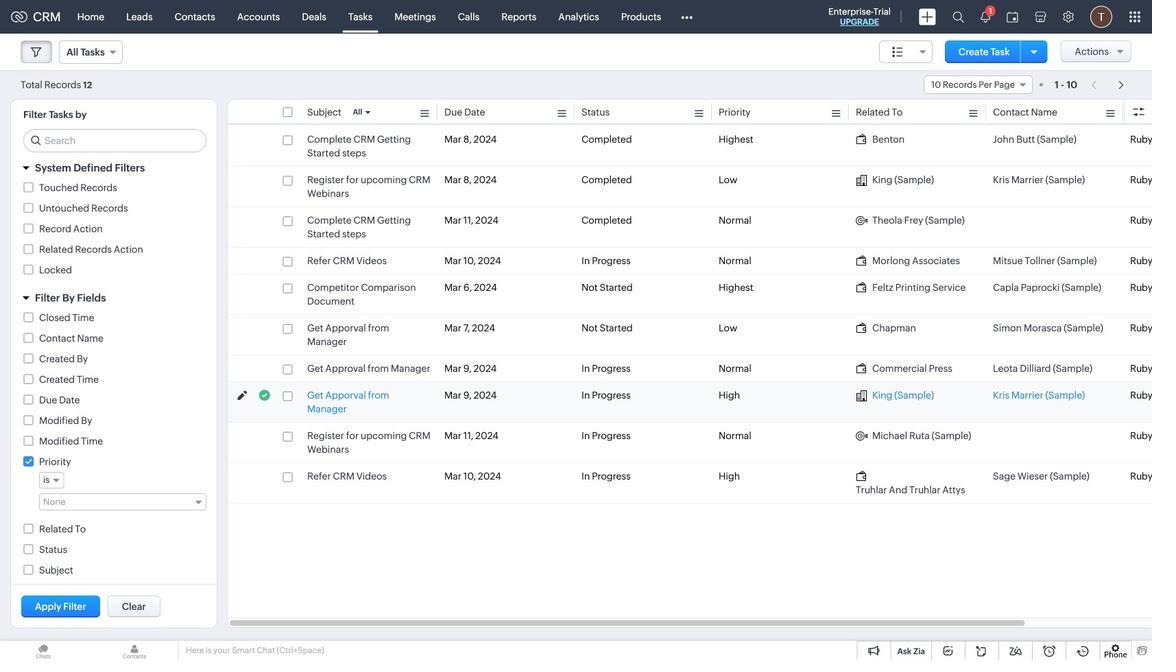 Task type: describe. For each thing, give the bounding box(es) containing it.
Other Modules field
[[673, 6, 702, 28]]

search image
[[953, 11, 965, 23]]

create menu image
[[920, 9, 937, 25]]

contacts image
[[91, 641, 178, 660]]

chats image
[[0, 641, 86, 660]]

signals element
[[973, 0, 999, 34]]

profile image
[[1091, 6, 1113, 28]]

logo image
[[11, 11, 27, 22]]

Search text field
[[24, 130, 206, 152]]



Task type: locate. For each thing, give the bounding box(es) containing it.
row group
[[228, 126, 1153, 504]]

None text field
[[43, 497, 189, 507]]

calendar image
[[1007, 11, 1019, 22]]

profile element
[[1083, 0, 1121, 33]]

none field none
[[39, 493, 207, 511]]

search element
[[945, 0, 973, 34]]

size image
[[893, 46, 904, 58]]

none field size
[[880, 40, 933, 63]]

create menu element
[[911, 0, 945, 33]]

None field
[[59, 40, 123, 64], [880, 40, 933, 63], [924, 75, 1034, 94], [39, 472, 64, 489], [39, 493, 207, 511], [59, 40, 123, 64], [924, 75, 1034, 94], [39, 472, 64, 489]]



Task type: vqa. For each thing, say whether or not it's contained in the screenshot.
Search Element
yes



